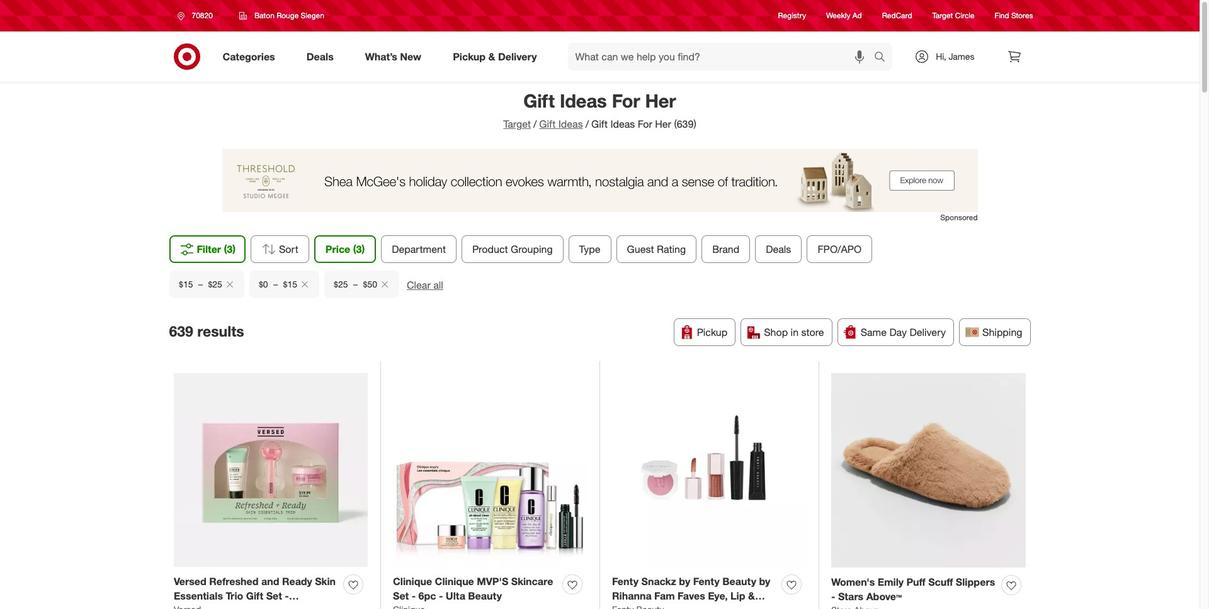 Task type: vqa. For each thing, say whether or not it's contained in the screenshot.
'a' inside The birthday party games set includes loads of tiles, charms, a shareable sticker sheet and lots of easy to follow design inspiration for kids
no



Task type: locate. For each thing, give the bounding box(es) containing it.
delivery
[[498, 50, 537, 63], [910, 326, 946, 339]]

set inside versed refreshed and ready skin essentials trio gift set - 1.3oz/3pc
[[266, 590, 282, 603]]

find
[[995, 11, 1009, 20]]

0 horizontal spatial clinique
[[393, 576, 432, 588]]

1 horizontal spatial clinique
[[435, 576, 474, 588]]

set inside fenty snackz by fenty beauty by rihanna fam faves eye, lip & highlighter set - 3.542oz/3pc
[[668, 604, 684, 610]]

fpo/apo
[[818, 243, 862, 256]]

0 horizontal spatial beauty
[[468, 590, 502, 603]]

0 vertical spatial target
[[933, 11, 953, 20]]

& inside fenty snackz by fenty beauty by rihanna fam faves eye, lip & highlighter set - 3.542oz/3pc
[[748, 590, 755, 603]]

redcard
[[882, 11, 912, 20]]

clinique up 6pc
[[393, 576, 432, 588]]

- down ready
[[285, 590, 289, 603]]

(3) for filter (3)
[[224, 243, 236, 256]]

delivery for same day delivery
[[910, 326, 946, 339]]

$25 down filter (3) on the left top of the page
[[208, 279, 222, 290]]

delivery inside "link"
[[498, 50, 537, 63]]

1 vertical spatial target
[[503, 118, 531, 130]]

set inside clinique clinique mvp's skincare set - 6pc - ulta beauty
[[393, 590, 409, 603]]

sort button
[[251, 236, 309, 263]]

deals link
[[296, 43, 349, 71]]

deals down siegen on the left of page
[[307, 50, 334, 63]]

deals button
[[755, 236, 802, 263]]

$15  –  $25
[[179, 279, 222, 290]]

1 horizontal spatial /
[[586, 118, 589, 130]]

versed refreshed and ready skin essentials trio gift set - 1.3oz/3pc
[[174, 576, 336, 610]]

slippers
[[956, 576, 995, 589]]

target left circle
[[933, 11, 953, 20]]

$25
[[208, 279, 222, 290], [334, 279, 348, 290]]

$25 left the $50
[[334, 279, 348, 290]]

1 vertical spatial delivery
[[910, 326, 946, 339]]

- left 6pc
[[412, 590, 416, 603]]

weekly ad
[[826, 11, 862, 20]]

ideas up advertisement region
[[611, 118, 635, 130]]

(639)
[[674, 118, 696, 130]]

baton rouge siegen
[[254, 11, 324, 20]]

product grouping
[[472, 243, 553, 256]]

0 vertical spatial pickup
[[453, 50, 486, 63]]

delivery for pickup & delivery
[[498, 50, 537, 63]]

1 horizontal spatial fenty
[[693, 576, 720, 588]]

1 horizontal spatial set
[[393, 590, 409, 603]]

baton
[[254, 11, 275, 20]]

clear
[[407, 279, 430, 292]]

0 vertical spatial beauty
[[723, 576, 756, 588]]

day
[[890, 326, 907, 339]]

1 vertical spatial beauty
[[468, 590, 502, 603]]

fenty up eye,
[[693, 576, 720, 588]]

0 vertical spatial her
[[645, 89, 676, 112]]

$0  –  $15 button
[[249, 271, 319, 299]]

(3) right 'price'
[[353, 243, 365, 256]]

versed refreshed and ready skin essentials trio gift set - 1.3oz/3pc image
[[174, 374, 368, 568], [174, 374, 368, 568]]

deals
[[307, 50, 334, 63], [766, 243, 791, 256]]

- inside women's emily puff scuff slippers - stars above™
[[831, 591, 836, 603]]

0 horizontal spatial (3)
[[224, 243, 236, 256]]

stars
[[838, 591, 864, 603]]

fenty snackz by fenty beauty by rihanna fam faves eye, lip & highlighter set - 3.542oz/3pc - ulta beauty image
[[612, 374, 806, 568], [612, 374, 806, 568]]

$15 down filter (3) button
[[179, 279, 193, 290]]

target circle
[[933, 11, 975, 20]]

- left stars
[[831, 591, 836, 603]]

0 horizontal spatial $15
[[179, 279, 193, 290]]

1 $25 from the left
[[208, 279, 222, 290]]

her left (639)
[[655, 118, 671, 130]]

target left "gift ideas" link at top
[[503, 118, 531, 130]]

0 horizontal spatial deals
[[307, 50, 334, 63]]

same day delivery button
[[838, 319, 954, 346]]

2 $15 from the left
[[283, 279, 297, 290]]

1 horizontal spatial (3)
[[353, 243, 365, 256]]

1 by from the left
[[679, 576, 691, 588]]

- right 6pc
[[439, 590, 443, 603]]

0 vertical spatial &
[[488, 50, 495, 63]]

target link
[[503, 118, 531, 130]]

0 horizontal spatial $25
[[208, 279, 222, 290]]

results
[[197, 322, 244, 340]]

gift right target link
[[539, 118, 556, 130]]

deals right brand button
[[766, 243, 791, 256]]

trio
[[226, 590, 243, 603]]

stores
[[1012, 11, 1033, 20]]

$0
[[259, 279, 268, 290]]

search
[[869, 51, 899, 64]]

beauty inside fenty snackz by fenty beauty by rihanna fam faves eye, lip & highlighter set - 3.542oz/3pc
[[723, 576, 756, 588]]

$15
[[179, 279, 193, 290], [283, 279, 297, 290]]

deals inside button
[[766, 243, 791, 256]]

gift right trio
[[246, 590, 263, 603]]

0 horizontal spatial delivery
[[498, 50, 537, 63]]

puff
[[907, 576, 926, 589]]

0 horizontal spatial set
[[266, 590, 282, 603]]

-
[[285, 590, 289, 603], [412, 590, 416, 603], [439, 590, 443, 603], [831, 591, 836, 603], [686, 604, 691, 610]]

skincare
[[511, 576, 553, 588]]

&
[[488, 50, 495, 63], [748, 590, 755, 603]]

& inside "link"
[[488, 50, 495, 63]]

set left 6pc
[[393, 590, 409, 603]]

0 vertical spatial for
[[612, 89, 640, 112]]

mvp's
[[477, 576, 509, 588]]

pickup inside pickup button
[[697, 326, 728, 339]]

0 horizontal spatial &
[[488, 50, 495, 63]]

same day delivery
[[861, 326, 946, 339]]

clear all button
[[407, 278, 443, 293]]

target
[[933, 11, 953, 20], [503, 118, 531, 130]]

/ right "gift ideas" link at top
[[586, 118, 589, 130]]

set down fam
[[668, 604, 684, 610]]

scuff
[[928, 576, 953, 589]]

(3) inside filter (3) button
[[224, 243, 236, 256]]

0 horizontal spatial fenty
[[612, 576, 639, 588]]

weekly
[[826, 11, 851, 20]]

women's
[[831, 576, 875, 589]]

1 vertical spatial deals
[[766, 243, 791, 256]]

gift inside versed refreshed and ready skin essentials trio gift set - 1.3oz/3pc
[[246, 590, 263, 603]]

0 horizontal spatial /
[[534, 118, 537, 130]]

/ right target link
[[534, 118, 537, 130]]

beauty up lip
[[723, 576, 756, 588]]

1 (3) from the left
[[224, 243, 236, 256]]

$15  –  $25 button
[[169, 271, 244, 299]]

2 (3) from the left
[[353, 243, 365, 256]]

- inside versed refreshed and ready skin essentials trio gift set - 1.3oz/3pc
[[285, 590, 289, 603]]

- down faves
[[686, 604, 691, 610]]

women's emily puff scuff slippers - stars above™ image
[[831, 374, 1026, 568], [831, 374, 1026, 568]]

type button
[[569, 236, 611, 263]]

1 horizontal spatial $25
[[334, 279, 348, 290]]

beauty down mvp's
[[468, 590, 502, 603]]

delivery inside button
[[910, 326, 946, 339]]

0 vertical spatial delivery
[[498, 50, 537, 63]]

categories
[[223, 50, 275, 63]]

2 horizontal spatial set
[[668, 604, 684, 610]]

1 horizontal spatial $15
[[283, 279, 297, 290]]

0 horizontal spatial target
[[503, 118, 531, 130]]

versed
[[174, 576, 206, 588]]

0 horizontal spatial pickup
[[453, 50, 486, 63]]

1 vertical spatial pickup
[[697, 326, 728, 339]]

0 vertical spatial deals
[[307, 50, 334, 63]]

1 horizontal spatial by
[[759, 576, 771, 588]]

(3)
[[224, 243, 236, 256], [353, 243, 365, 256]]

product
[[472, 243, 508, 256]]

shipping
[[983, 326, 1023, 339]]

clinique up ulta
[[435, 576, 474, 588]]

sponsored
[[941, 213, 978, 222]]

set down and
[[266, 590, 282, 603]]

1 horizontal spatial &
[[748, 590, 755, 603]]

2 $25 from the left
[[334, 279, 348, 290]]

rouge
[[277, 11, 299, 20]]

ideas
[[560, 89, 607, 112], [559, 118, 583, 130], [611, 118, 635, 130]]

$15 right '$0'
[[283, 279, 297, 290]]

her up (639)
[[645, 89, 676, 112]]

guest rating button
[[616, 236, 697, 263]]

What can we help you find? suggestions appear below search field
[[568, 43, 878, 71]]

1.3oz/3pc
[[174, 604, 220, 610]]

fenty up rihanna
[[612, 576, 639, 588]]

$0  –  $15
[[259, 279, 297, 290]]

by
[[679, 576, 691, 588], [759, 576, 771, 588]]

ideas right target link
[[559, 118, 583, 130]]

1 horizontal spatial deals
[[766, 243, 791, 256]]

set
[[266, 590, 282, 603], [393, 590, 409, 603], [668, 604, 684, 610]]

shop
[[764, 326, 788, 339]]

1 horizontal spatial beauty
[[723, 576, 756, 588]]

clinique clinique mvp's skincare set - 6pc - ulta beauty image
[[393, 374, 587, 568], [393, 374, 587, 568]]

1 horizontal spatial delivery
[[910, 326, 946, 339]]

lip
[[731, 590, 745, 603]]

type
[[579, 243, 601, 256]]

1 vertical spatial &
[[748, 590, 755, 603]]

price (3)
[[325, 243, 365, 256]]

beauty
[[723, 576, 756, 588], [468, 590, 502, 603]]

pickup for pickup & delivery
[[453, 50, 486, 63]]

0 horizontal spatial by
[[679, 576, 691, 588]]

(3) right filter
[[224, 243, 236, 256]]

emily
[[878, 576, 904, 589]]

$15 inside button
[[179, 279, 193, 290]]

baton rouge siegen button
[[231, 4, 333, 27]]

pickup inside pickup & delivery "link"
[[453, 50, 486, 63]]

1 horizontal spatial pickup
[[697, 326, 728, 339]]

brand
[[712, 243, 740, 256]]

women's emily puff scuff slippers - stars above™
[[831, 576, 995, 603]]

1 $15 from the left
[[179, 279, 193, 290]]

circle
[[955, 11, 975, 20]]

1 fenty from the left
[[612, 576, 639, 588]]



Task type: describe. For each thing, give the bounding box(es) containing it.
deals for the deals button on the top
[[766, 243, 791, 256]]

pickup & delivery
[[453, 50, 537, 63]]

1 vertical spatial for
[[638, 118, 652, 130]]

gift ideas for her target / gift ideas / gift ideas for her (639)
[[503, 89, 696, 130]]

shop in store
[[764, 326, 824, 339]]

price
[[325, 243, 350, 256]]

guest rating
[[627, 243, 686, 256]]

store
[[801, 326, 824, 339]]

2 by from the left
[[759, 576, 771, 588]]

gift right "gift ideas" link at top
[[591, 118, 608, 130]]

filter
[[197, 243, 221, 256]]

2 clinique from the left
[[435, 576, 474, 588]]

2 fenty from the left
[[693, 576, 720, 588]]

$25 inside button
[[208, 279, 222, 290]]

1 horizontal spatial target
[[933, 11, 953, 20]]

shipping button
[[959, 319, 1031, 346]]

2 / from the left
[[586, 118, 589, 130]]

ready
[[282, 576, 312, 588]]

department button
[[381, 236, 457, 263]]

hi,
[[936, 51, 946, 62]]

clinique clinique mvp's skincare set - 6pc - ulta beauty
[[393, 576, 553, 603]]

pickup for pickup
[[697, 326, 728, 339]]

james
[[949, 51, 975, 62]]

redcard link
[[882, 10, 912, 21]]

hi, james
[[936, 51, 975, 62]]

siegen
[[301, 11, 324, 20]]

guest
[[627, 243, 654, 256]]

registry link
[[778, 10, 806, 21]]

what's new
[[365, 50, 421, 63]]

$15 inside button
[[283, 279, 297, 290]]

ideas up "gift ideas" link at top
[[560, 89, 607, 112]]

highlighter
[[612, 604, 665, 610]]

what's
[[365, 50, 397, 63]]

pickup & delivery link
[[442, 43, 553, 71]]

categories link
[[212, 43, 291, 71]]

1 / from the left
[[534, 118, 537, 130]]

clinique clinique mvp's skincare set - 6pc - ulta beauty link
[[393, 575, 557, 604]]

6pc
[[419, 590, 436, 603]]

in
[[791, 326, 799, 339]]

- inside fenty snackz by fenty beauty by rihanna fam faves eye, lip & highlighter set - 3.542oz/3pc
[[686, 604, 691, 610]]

$50
[[363, 279, 377, 290]]

advertisement region
[[222, 149, 978, 212]]

search button
[[869, 43, 899, 73]]

rating
[[657, 243, 686, 256]]

$25 inside button
[[334, 279, 348, 290]]

weekly ad link
[[826, 10, 862, 21]]

fpo/apo button
[[807, 236, 873, 263]]

target inside gift ideas for her target / gift ideas / gift ideas for her (639)
[[503, 118, 531, 130]]

70820 button
[[169, 4, 226, 27]]

snackz
[[642, 576, 676, 588]]

essentials
[[174, 590, 223, 603]]

filter (3) button
[[169, 236, 246, 263]]

eye,
[[708, 590, 728, 603]]

above™
[[866, 591, 902, 603]]

shop in store button
[[741, 319, 832, 346]]

same
[[861, 326, 887, 339]]

639
[[169, 322, 193, 340]]

refreshed
[[209, 576, 259, 588]]

70820
[[192, 11, 213, 20]]

product grouping button
[[462, 236, 563, 263]]

gift up "gift ideas" link at top
[[524, 89, 555, 112]]

deals for deals link
[[307, 50, 334, 63]]

women's emily puff scuff slippers - stars above™ link
[[831, 576, 996, 604]]

ad
[[853, 11, 862, 20]]

fenty snackz by fenty beauty by rihanna fam faves eye, lip & highlighter set - 3.542oz/3pc link
[[612, 575, 777, 610]]

1 vertical spatial her
[[655, 118, 671, 130]]

faves
[[678, 590, 705, 603]]

rihanna
[[612, 590, 652, 603]]

(3) for price (3)
[[353, 243, 365, 256]]

$25  –  $50 button
[[324, 271, 399, 299]]

what's new link
[[354, 43, 437, 71]]

gift ideas link
[[539, 118, 583, 130]]

all
[[433, 279, 443, 292]]

fenty snackz by fenty beauty by rihanna fam faves eye, lip & highlighter set - 3.542oz/3pc
[[612, 576, 771, 610]]

clear all
[[407, 279, 443, 292]]

fam
[[654, 590, 675, 603]]

registry
[[778, 11, 806, 20]]

and
[[261, 576, 279, 588]]

beauty inside clinique clinique mvp's skincare set - 6pc - ulta beauty
[[468, 590, 502, 603]]

filter (3)
[[197, 243, 236, 256]]

1 clinique from the left
[[393, 576, 432, 588]]

versed refreshed and ready skin essentials trio gift set - 1.3oz/3pc link
[[174, 575, 338, 610]]

skin
[[315, 576, 336, 588]]

department
[[392, 243, 446, 256]]

find stores
[[995, 11, 1033, 20]]

pickup button
[[674, 319, 736, 346]]

target circle link
[[933, 10, 975, 21]]

$25  –  $50
[[334, 279, 377, 290]]



